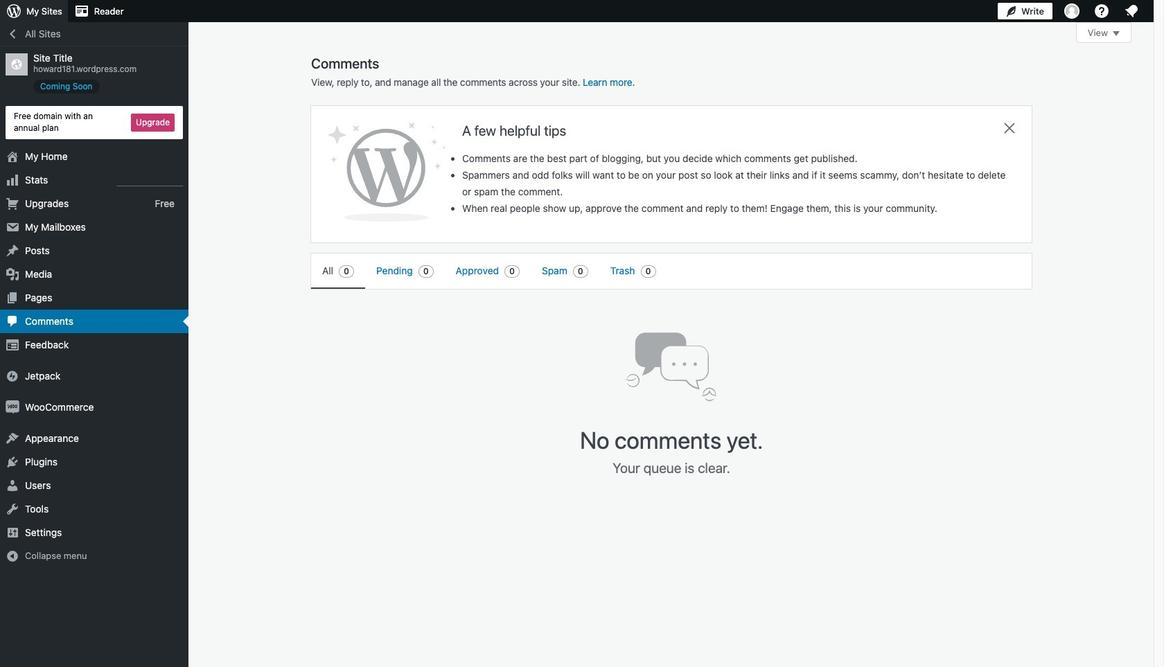 Task type: vqa. For each thing, say whether or not it's contained in the screenshot.
img
yes



Task type: locate. For each thing, give the bounding box(es) containing it.
main content
[[311, 22, 1132, 507]]

closed image
[[1114, 31, 1121, 36]]

wordpress logo image
[[328, 123, 446, 222]]

menu
[[311, 254, 1010, 289]]

0 vertical spatial img image
[[6, 369, 19, 383]]

img image
[[6, 369, 19, 383], [6, 400, 19, 414]]

my profile image
[[1065, 3, 1080, 19]]

1 vertical spatial img image
[[6, 400, 19, 414]]

dismiss tips image
[[1002, 120, 1019, 137]]



Task type: describe. For each thing, give the bounding box(es) containing it.
1 img image from the top
[[6, 369, 19, 383]]

manage your notifications image
[[1124, 3, 1141, 19]]

highest hourly views 0 image
[[117, 177, 183, 186]]

2 img image from the top
[[6, 400, 19, 414]]

help image
[[1094, 3, 1111, 19]]



